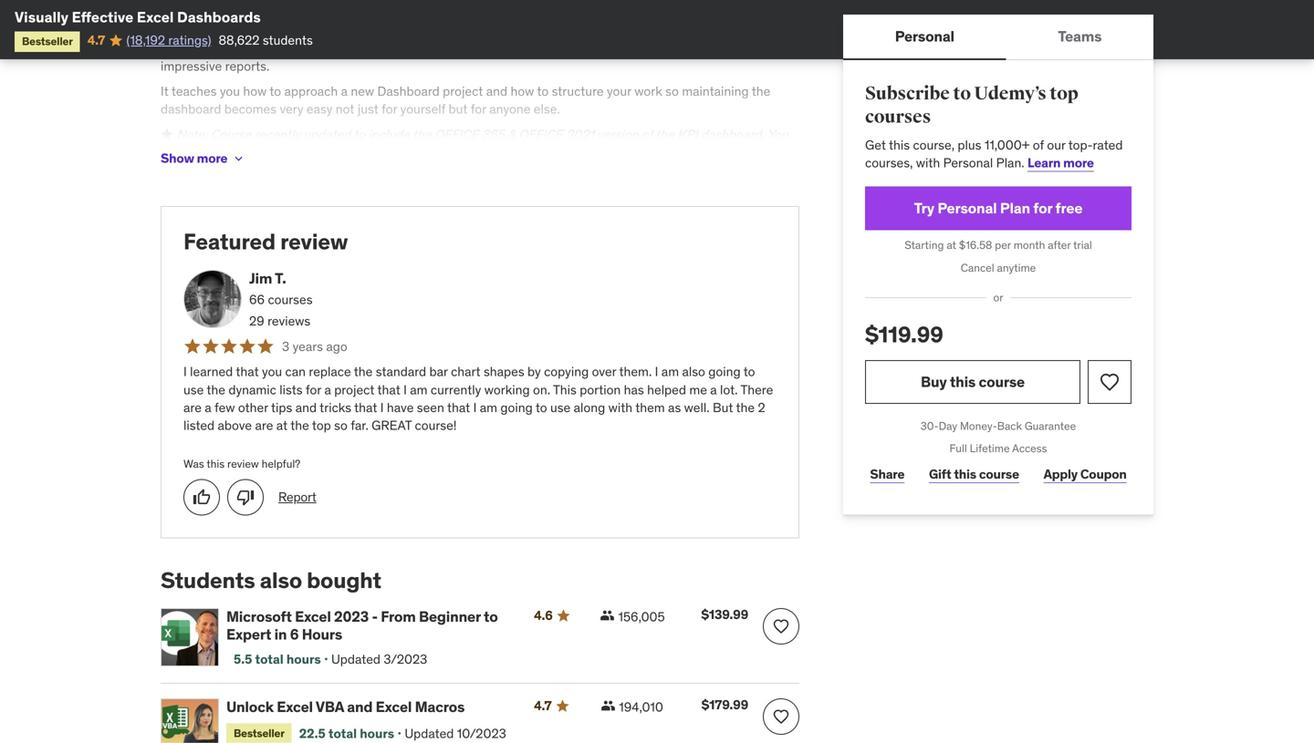 Task type: locate. For each thing, give the bounding box(es) containing it.
office
[[435, 126, 479, 143], [519, 126, 563, 143]]

learned
[[190, 364, 233, 380]]

1 horizontal spatial wishlist image
[[1099, 371, 1121, 393]]

0 horizontal spatial create
[[336, 162, 373, 178]]

just down new
[[358, 101, 379, 117]]

0 vertical spatial them
[[654, 40, 684, 57]]

anyone
[[489, 101, 531, 117]]

1 horizontal spatial updated
[[405, 726, 454, 742]]

1 horizontal spatial total
[[328, 726, 357, 742]]

1 horizontal spatial also
[[682, 364, 705, 380]]

i down standard
[[404, 382, 407, 398]]

that inside note: course recently updated to include the office 365 & office 2021 version of the kpi dashboard. you can download that version if you have office 365 and see how you can use filter, sequence, xlookup and other newer excel functions to create the dashboard
[[242, 144, 265, 161]]

this for gift
[[954, 466, 977, 483]]

this inside i learned that you can replace the standard bar chart shapes by copying over them.  i am also going to use the dynamic lists for a project that i am currently working on.  this portion has helped me a lot.  there are a few other tips and tricks that i have seen that i am going to use along with them as well. but the 2 listed above are at the top so far.  great course!
[[553, 382, 577, 398]]

project inside you'll find out all about it in the course. we setup two fully functioning dashboards from scratch. this course doesn't just teach you a set of functions and features, but how you can use them together to create impressive reports. it teaches you how to approach a new dashboard project and how to structure your work so maintaining the dashboard becomes very easy not just for yourself but for anyone else.
[[443, 83, 483, 100]]

1 vertical spatial 365
[[413, 144, 436, 161]]

there
[[741, 382, 773, 398]]

version
[[597, 126, 639, 143], [269, 144, 310, 161]]

functions inside you'll find out all about it in the course. we setup two fully functioning dashboards from scratch. this course doesn't just teach you a set of functions and features, but how you can use them together to create impressive reports. it teaches you how to approach a new dashboard project and how to structure your work so maintaining the dashboard becomes very easy not just for yourself but for anyone else.
[[401, 40, 455, 57]]

use
[[631, 40, 652, 57], [560, 144, 581, 161], [183, 382, 204, 398], [550, 400, 571, 416]]

wishlist image
[[1099, 371, 1121, 393], [772, 708, 790, 727]]

0 horizontal spatial top
[[312, 418, 331, 434]]

the down yourself
[[413, 126, 431, 143]]

and left see
[[439, 144, 460, 161]]

0 horizontal spatial have
[[346, 144, 373, 161]]

this right was
[[207, 457, 225, 471]]

0 vertical spatial going
[[708, 364, 741, 380]]

also inside i learned that you can replace the standard bar chart shapes by copying over them.  i am also going to use the dynamic lists for a project that i am currently working on.  this portion has helped me a lot.  there are a few other tips and tricks that i have seen that i am going to use along with them as well. but the 2 listed above are at the top so far.  great course!
[[682, 364, 705, 380]]

365 right office
[[413, 144, 436, 161]]

and
[[458, 40, 479, 57], [486, 83, 508, 100], [439, 144, 460, 161], [767, 144, 789, 161], [295, 400, 317, 416], [347, 698, 373, 717]]

other left newer
[[161, 162, 191, 178]]

xsmall image inside the show more button
[[231, 152, 246, 166]]

1 office from the left
[[435, 126, 479, 143]]

to inside microsoft excel 2023 - from beginner to expert in 6 hours
[[484, 608, 498, 627]]

to down updated
[[322, 162, 333, 178]]

0 horizontal spatial hours
[[286, 652, 321, 668]]

with down has
[[608, 400, 633, 416]]

1 horizontal spatial project
[[443, 83, 483, 100]]

0 horizontal spatial courses
[[268, 292, 313, 308]]

students also bought
[[161, 567, 381, 595]]

share button
[[865, 457, 910, 493]]

you
[[333, 40, 353, 57], [584, 40, 605, 57], [220, 83, 240, 100], [323, 144, 343, 161], [513, 144, 534, 161], [262, 364, 282, 380]]

out
[[219, 15, 237, 31]]

them inside i learned that you can replace the standard bar chart shapes by copying over them.  i am also going to use the dynamic lists for a project that i am currently working on.  this portion has helped me a lot.  there are a few other tips and tricks that i have seen that i am going to use along with them as well. but the 2 listed above are at the top so far.  great course!
[[635, 400, 665, 416]]

0 vertical spatial personal
[[895, 27, 955, 46]]

bestseller down unlock
[[234, 727, 285, 741]]

in right it
[[303, 15, 314, 31]]

seen
[[417, 400, 444, 416]]

4.7 left xsmall image
[[534, 698, 552, 715]]

personal up subscribe
[[895, 27, 955, 46]]

office down else.
[[519, 126, 563, 143]]

i learned that you can replace the standard bar chart shapes by copying over them.  i am also going to use the dynamic lists for a project that i am currently working on.  this portion has helped me a lot.  there are a few other tips and tricks that i have seen that i am going to use along with them as well. but the 2 listed above are at the top so far.  great course!
[[183, 364, 773, 434]]

3
[[282, 339, 290, 355]]

at left $16.58
[[947, 238, 956, 252]]

personal inside "get this course, plus 11,000+ of our top-rated courses, with personal plan."
[[943, 155, 993, 171]]

you down &
[[513, 144, 534, 161]]

that down course
[[242, 144, 265, 161]]

0 vertical spatial project
[[443, 83, 483, 100]]

0 vertical spatial am
[[662, 364, 679, 380]]

dashboards
[[558, 15, 625, 31]]

more for show more
[[197, 150, 228, 167]]

just down about
[[274, 40, 295, 57]]

0 horizontal spatial more
[[197, 150, 228, 167]]

2 vertical spatial am
[[480, 400, 497, 416]]

this inside you'll find out all about it in the course. we setup two fully functioning dashboards from scratch. this course doesn't just teach you a set of functions and features, but how you can use them together to create impressive reports. it teaches you how to approach a new dashboard project and how to structure your work so maintaining the dashboard becomes very easy not just for yourself but for anyone else.
[[161, 40, 184, 57]]

try personal plan for free link
[[865, 187, 1132, 230]]

all
[[241, 15, 253, 31]]

mark as helpful image
[[193, 489, 211, 507]]

great
[[372, 418, 412, 434]]

have
[[346, 144, 373, 161], [387, 400, 414, 416]]

tips
[[271, 400, 292, 416]]

0 horizontal spatial this
[[161, 40, 184, 57]]

0 vertical spatial wishlist image
[[1099, 371, 1121, 393]]

0 vertical spatial at
[[947, 238, 956, 252]]

1 vertical spatial but
[[449, 101, 468, 117]]

1 vertical spatial going
[[500, 400, 533, 416]]

1 horizontal spatial are
[[255, 418, 273, 434]]

0 vertical spatial dashboard
[[161, 101, 221, 117]]

functions inside note: course recently updated to include the office 365 & office 2021 version of the kpi dashboard. you can download that version if you have office 365 and see how you can use filter, sequence, xlookup and other newer excel functions to create the dashboard
[[265, 162, 319, 178]]

0 horizontal spatial with
[[608, 400, 633, 416]]

gift
[[929, 466, 951, 483]]

to down not
[[354, 126, 365, 143]]

was this review helpful?
[[183, 457, 300, 471]]

hours down 6 on the bottom of the page
[[286, 652, 321, 668]]

bestseller
[[22, 34, 73, 48], [234, 727, 285, 741]]

show
[[161, 150, 194, 167]]

more down course
[[197, 150, 228, 167]]

going
[[708, 364, 741, 380], [500, 400, 533, 416]]

1 horizontal spatial am
[[480, 400, 497, 416]]

0 horizontal spatial also
[[260, 567, 302, 595]]

1 vertical spatial with
[[608, 400, 633, 416]]

featured review
[[183, 228, 348, 256]]

1 vertical spatial top
[[312, 418, 331, 434]]

courses inside jim t. 66 courses 29 reviews
[[268, 292, 313, 308]]

0 horizontal spatial version
[[269, 144, 310, 161]]

personal inside button
[[895, 27, 955, 46]]

0 vertical spatial are
[[183, 400, 202, 416]]

excel left 2023 on the bottom left of the page
[[295, 608, 331, 627]]

mark as unhelpful image
[[236, 489, 255, 507]]

updated
[[331, 652, 381, 668], [405, 726, 454, 742]]

has
[[624, 382, 644, 398]]

for left free
[[1033, 199, 1053, 218]]

1 horizontal spatial office
[[519, 126, 563, 143]]

get this course, plus 11,000+ of our top-rated courses, with personal plan.
[[865, 137, 1123, 171]]

the down learned
[[207, 382, 225, 398]]

have up 'great'
[[387, 400, 414, 416]]

microsoft
[[226, 608, 292, 627]]

lifetime
[[970, 442, 1010, 456]]

1 vertical spatial total
[[328, 726, 357, 742]]

in left 6 on the bottom of the page
[[274, 626, 287, 644]]

have left office
[[346, 144, 373, 161]]

1 horizontal spatial going
[[708, 364, 741, 380]]

unlock excel vba and excel macros link
[[226, 698, 512, 717]]

you up becomes
[[220, 83, 240, 100]]

that
[[242, 144, 265, 161], [236, 364, 259, 380], [377, 382, 400, 398], [354, 400, 377, 416], [447, 400, 470, 416]]

this inside "get this course, plus 11,000+ of our top-rated courses, with personal plan."
[[889, 137, 910, 153]]

them down has
[[635, 400, 665, 416]]

download
[[184, 144, 240, 161]]

of inside you'll find out all about it in the course. we setup two fully functioning dashboards from scratch. this course doesn't just teach you a set of functions and features, but how you can use them together to create impressive reports. it teaches you how to approach a new dashboard project and how to structure your work so maintaining the dashboard becomes very easy not just for yourself but for anyone else.
[[387, 40, 398, 57]]

i up 'great'
[[380, 400, 384, 416]]

this right gift at the right bottom of page
[[954, 466, 977, 483]]

tab list
[[843, 15, 1154, 60]]

report button
[[278, 489, 316, 507]]

1 vertical spatial at
[[276, 418, 288, 434]]

how up becomes
[[243, 83, 267, 100]]

use inside note: course recently updated to include the office 365 & office 2021 version of the kpi dashboard. you can download that version if you have office 365 and see how you can use filter, sequence, xlookup and other newer excel functions to create the dashboard
[[560, 144, 581, 161]]

1 horizontal spatial of
[[642, 126, 653, 143]]

going up lot.
[[708, 364, 741, 380]]

working
[[484, 382, 530, 398]]

0 vertical spatial course
[[187, 40, 226, 57]]

0 horizontal spatial 365
[[413, 144, 436, 161]]

1 vertical spatial in
[[274, 626, 287, 644]]

subscribe
[[865, 83, 950, 105]]

1 vertical spatial project
[[334, 382, 375, 398]]

this inside button
[[950, 373, 976, 391]]

4.7 down the "effective"
[[87, 32, 105, 48]]

review up the mark as unhelpful icon
[[227, 457, 259, 471]]

1 vertical spatial functions
[[265, 162, 319, 178]]

3/2023
[[384, 652, 427, 668]]

1 horizontal spatial in
[[303, 15, 314, 31]]

1 vertical spatial create
[[336, 162, 373, 178]]

updated down macros on the bottom of the page
[[405, 726, 454, 742]]

updated for updated 3/2023
[[331, 652, 381, 668]]

1 horizontal spatial 365
[[482, 126, 505, 143]]

0 horizontal spatial so
[[334, 418, 348, 434]]

for inside the try personal plan for free link
[[1033, 199, 1053, 218]]

that up dynamic
[[236, 364, 259, 380]]

create right together
[[754, 40, 790, 57]]

you up lists
[[262, 364, 282, 380]]

more down top-
[[1063, 155, 1094, 171]]

this down you'll on the top left
[[161, 40, 184, 57]]

it
[[161, 83, 169, 100]]

but right yourself
[[449, 101, 468, 117]]

also up microsoft
[[260, 567, 302, 595]]

1 horizontal spatial functions
[[401, 40, 455, 57]]

tab list containing personal
[[843, 15, 1154, 60]]

review up t.
[[280, 228, 348, 256]]

0 horizontal spatial xsmall image
[[231, 152, 246, 166]]

of inside note: course recently updated to include the office 365 & office 2021 version of the kpi dashboard. you can download that version if you have office 365 and see how you can use filter, sequence, xlookup and other newer excel functions to create the dashboard
[[642, 126, 653, 143]]

0 vertical spatial so
[[666, 83, 679, 100]]

1 vertical spatial hours
[[360, 726, 394, 742]]

11,000+
[[985, 137, 1030, 153]]

total
[[255, 652, 284, 668], [328, 726, 357, 742]]

6
[[290, 626, 299, 644]]

have inside i learned that you can replace the standard bar chart shapes by copying over them.  i am also going to use the dynamic lists for a project that i am currently working on.  this portion has helped me a lot.  there are a few other tips and tricks that i have seen that i am going to use along with them as well. but the 2 listed above are at the top so far.  great course!
[[387, 400, 414, 416]]

0 vertical spatial courses
[[865, 106, 931, 128]]

top up the our
[[1050, 83, 1079, 105]]

functioning
[[490, 15, 555, 31]]

xsmall image
[[231, 152, 246, 166], [600, 609, 615, 624]]

courses,
[[865, 155, 913, 171]]

a up not
[[341, 83, 348, 100]]

top inside subscribe to udemy's top courses
[[1050, 83, 1079, 105]]

am up helped
[[662, 364, 679, 380]]

wishlist image
[[772, 618, 790, 636]]

0 vertical spatial also
[[682, 364, 705, 380]]

0 vertical spatial bestseller
[[22, 34, 73, 48]]

$16.58
[[959, 238, 992, 252]]

this
[[161, 40, 184, 57], [553, 382, 577, 398]]

project up tricks
[[334, 382, 375, 398]]

1 vertical spatial them
[[635, 400, 665, 416]]

plan.
[[996, 155, 1025, 171]]

0 vertical spatial with
[[916, 155, 940, 171]]

in inside you'll find out all about it in the course. we setup two fully functioning dashboards from scratch. this course doesn't just teach you a set of functions and features, but how you can use them together to create impressive reports. it teaches you how to approach a new dashboard project and how to structure your work so maintaining the dashboard becomes very easy not just for yourself but for anyone else.
[[303, 15, 314, 31]]

1 horizontal spatial at
[[947, 238, 956, 252]]

setup
[[404, 15, 436, 31]]

for up include at the left top
[[382, 101, 397, 117]]

work
[[635, 83, 662, 100]]

updated down microsoft excel 2023 - from beginner to expert in 6 hours
[[331, 652, 381, 668]]

66
[[249, 292, 265, 308]]

2 office from the left
[[519, 126, 563, 143]]

0 vertical spatial in
[[303, 15, 314, 31]]

unlock excel vba and excel macros
[[226, 698, 465, 717]]

365 left &
[[482, 126, 505, 143]]

hours
[[286, 652, 321, 668], [360, 726, 394, 742]]

standard
[[376, 364, 426, 380]]

plus
[[958, 137, 982, 153]]

0 vertical spatial have
[[346, 144, 373, 161]]

0 vertical spatial create
[[754, 40, 790, 57]]

1 vertical spatial other
[[238, 400, 268, 416]]

course,
[[913, 137, 955, 153]]

dynamic
[[229, 382, 276, 398]]

1 vertical spatial version
[[269, 144, 310, 161]]

xsmall image left 156,005 on the bottom
[[600, 609, 615, 624]]

xsmall image down course
[[231, 152, 246, 166]]

anytime
[[997, 261, 1036, 275]]

1 horizontal spatial so
[[666, 83, 679, 100]]

a left few
[[205, 400, 211, 416]]

10/2023
[[457, 726, 506, 742]]

0 vertical spatial just
[[274, 40, 295, 57]]

are down tips
[[255, 418, 273, 434]]

shapes
[[484, 364, 524, 380]]

0 horizontal spatial are
[[183, 400, 202, 416]]

1 horizontal spatial other
[[238, 400, 268, 416]]

1 horizontal spatial 4.7
[[534, 698, 552, 715]]

and inside i learned that you can replace the standard bar chart shapes by copying over them.  i am also going to use the dynamic lists for a project that i am currently working on.  this portion has helped me a lot.  there are a few other tips and tricks that i have seen that i am going to use along with them as well. but the 2 listed above are at the top so far.  great course!
[[295, 400, 317, 416]]

0 horizontal spatial review
[[227, 457, 259, 471]]

2
[[758, 400, 765, 416]]

0 vertical spatial other
[[161, 162, 191, 178]]

more for learn more
[[1063, 155, 1094, 171]]

unlock
[[226, 698, 274, 717]]

top down tricks
[[312, 418, 331, 434]]

1 vertical spatial review
[[227, 457, 259, 471]]

it
[[293, 15, 300, 31]]

version up filter,
[[597, 126, 639, 143]]

the down tips
[[290, 418, 309, 434]]

a
[[356, 40, 363, 57], [341, 83, 348, 100], [324, 382, 331, 398], [710, 382, 717, 398], [205, 400, 211, 416]]

1 horizontal spatial review
[[280, 228, 348, 256]]

1 horizontal spatial with
[[916, 155, 940, 171]]

bestseller down visually
[[22, 34, 73, 48]]

1 vertical spatial so
[[334, 418, 348, 434]]

1 vertical spatial courses
[[268, 292, 313, 308]]

this up courses,
[[889, 137, 910, 153]]

but
[[536, 40, 555, 57], [449, 101, 468, 117]]

excel right newer
[[232, 162, 262, 178]]

course down lifetime on the bottom of the page
[[979, 466, 1019, 483]]

me
[[689, 382, 707, 398]]

22.5 total hours
[[299, 726, 394, 742]]

1 horizontal spatial have
[[387, 400, 414, 416]]

use down from
[[631, 40, 652, 57]]

courses up the "reviews"
[[268, 292, 313, 308]]

project inside i learned that you can replace the standard bar chart shapes by copying over them.  i am also going to use the dynamic lists for a project that i am currently working on.  this portion has helped me a lot.  there are a few other tips and tricks that i have seen that i am going to use along with them as well. but the 2 listed above are at the top so far.  great course!
[[334, 382, 375, 398]]

1 horizontal spatial xsmall image
[[600, 609, 615, 624]]

0 vertical spatial total
[[255, 652, 284, 668]]

4.6
[[534, 608, 553, 624]]

0 horizontal spatial other
[[161, 162, 191, 178]]

can down from
[[608, 40, 628, 57]]

use down on.
[[550, 400, 571, 416]]

dashboard
[[377, 83, 440, 100]]

course inside button
[[979, 373, 1025, 391]]

have inside note: course recently updated to include the office 365 & office 2021 version of the kpi dashboard. you can download that version if you have office 365 and see how you can use filter, sequence, xlookup and other newer excel functions to create the dashboard
[[346, 144, 373, 161]]

course
[[211, 126, 251, 143]]

version down recently
[[269, 144, 310, 161]]

updated 3/2023
[[331, 652, 427, 668]]

but down functioning
[[536, 40, 555, 57]]

functions down setup
[[401, 40, 455, 57]]

total for 22.5
[[328, 726, 357, 742]]

personal up $16.58
[[938, 199, 997, 218]]

0 vertical spatial updated
[[331, 652, 381, 668]]

per
[[995, 238, 1011, 252]]

maintaining
[[682, 83, 749, 100]]

use inside you'll find out all about it in the course. we setup two fully functioning dashboards from scratch. this course doesn't just teach you a set of functions and features, but how you can use them together to create impressive reports. it teaches you how to approach a new dashboard project and how to structure your work so maintaining the dashboard becomes very easy not just for yourself but for anyone else.
[[631, 40, 652, 57]]

for right lists
[[306, 382, 321, 398]]

to up the there
[[744, 364, 755, 380]]

the left 2
[[736, 400, 755, 416]]

along
[[574, 400, 605, 416]]

them down scratch.
[[654, 40, 684, 57]]

this
[[889, 137, 910, 153], [950, 373, 976, 391], [207, 457, 225, 471], [954, 466, 977, 483]]

dashboard down office
[[397, 162, 458, 178]]

course up impressive
[[187, 40, 226, 57]]

1 horizontal spatial this
[[553, 382, 577, 398]]

we
[[383, 15, 401, 31]]

0 horizontal spatial just
[[274, 40, 295, 57]]

this for buy
[[950, 373, 976, 391]]

156,005
[[618, 609, 665, 626]]

how down &
[[487, 144, 510, 161]]

0 horizontal spatial wishlist image
[[772, 708, 790, 727]]

yourself
[[400, 101, 446, 117]]

on.
[[533, 382, 550, 398]]

1 horizontal spatial dashboard
[[397, 162, 458, 178]]

hours down unlock excel vba and excel macros link
[[360, 726, 394, 742]]

personal down 'plus' on the right of page
[[943, 155, 993, 171]]

are up listed
[[183, 400, 202, 416]]

can
[[608, 40, 628, 57], [161, 144, 181, 161], [537, 144, 557, 161], [285, 364, 306, 380]]

1 vertical spatial course
[[979, 373, 1025, 391]]

0 vertical spatial hours
[[286, 652, 321, 668]]

1 vertical spatial have
[[387, 400, 414, 416]]

of up sequence,
[[642, 126, 653, 143]]

1 horizontal spatial courses
[[865, 106, 931, 128]]

the up sequence,
[[656, 126, 674, 143]]

0 horizontal spatial in
[[274, 626, 287, 644]]

0 horizontal spatial of
[[387, 40, 398, 57]]

cancel
[[961, 261, 995, 275]]

1 vertical spatial wishlist image
[[772, 708, 790, 727]]

more inside button
[[197, 150, 228, 167]]

hours for 22.5 total hours
[[360, 726, 394, 742]]



Task type: vqa. For each thing, say whether or not it's contained in the screenshot.
Choose a language
no



Task type: describe. For each thing, give the bounding box(es) containing it.
copying
[[544, 364, 589, 380]]

buy this course button
[[865, 360, 1081, 404]]

students
[[161, 567, 255, 595]]

access
[[1012, 442, 1047, 456]]

subscribe to udemy's top courses
[[865, 83, 1079, 128]]

few
[[215, 400, 235, 416]]

you inside i learned that you can replace the standard bar chart shapes by copying over them.  i am also going to use the dynamic lists for a project that i am currently working on.  this portion has helped me a lot.  there are a few other tips and tricks that i have seen that i am going to use along with them as well. but the 2 listed above are at the top so far.  great course!
[[262, 364, 282, 380]]

other inside note: course recently updated to include the office 365 & office 2021 version of the kpi dashboard. you can download that version if you have office 365 and see how you can use filter, sequence, xlookup and other newer excel functions to create the dashboard
[[161, 162, 191, 178]]

i up helped
[[655, 364, 658, 380]]

learn more link
[[1028, 155, 1094, 171]]

scratch.
[[658, 15, 703, 31]]

office
[[376, 144, 410, 161]]

xsmall image
[[601, 699, 615, 714]]

the right maintaining
[[752, 83, 771, 100]]

to down on.
[[536, 400, 547, 416]]

visually effective excel dashboards
[[15, 8, 261, 26]]

2 horizontal spatial am
[[662, 364, 679, 380]]

2 vertical spatial personal
[[938, 199, 997, 218]]

over
[[592, 364, 616, 380]]

two
[[439, 15, 460, 31]]

use down learned
[[183, 382, 204, 398]]

excel inside note: course recently updated to include the office 365 & office 2021 version of the kpi dashboard. you can download that version if you have office 365 and see how you can use filter, sequence, xlookup and other newer excel functions to create the dashboard
[[232, 162, 262, 178]]

updated 10/2023
[[405, 726, 506, 742]]

can inside you'll find out all about it in the course. we setup two fully functioning dashboards from scratch. this course doesn't just teach you a set of functions and features, but how you can use them together to create impressive reports. it teaches you how to approach a new dashboard project and how to structure your work so maintaining the dashboard becomes very easy not just for yourself but for anyone else.
[[608, 40, 628, 57]]

ago
[[326, 339, 347, 355]]

updated for updated 10/2023
[[405, 726, 454, 742]]

0 vertical spatial review
[[280, 228, 348, 256]]

trial
[[1073, 238, 1092, 252]]

and down fully
[[458, 40, 479, 57]]

course!
[[415, 418, 457, 434]]

that down currently
[[447, 400, 470, 416]]

1 vertical spatial 4.7
[[534, 698, 552, 715]]

dashboard inside note: course recently updated to include the office 365 & office 2021 version of the kpi dashboard. you can download that version if you have office 365 and see how you can use filter, sequence, xlookup and other newer excel functions to create the dashboard
[[397, 162, 458, 178]]

approach
[[284, 83, 338, 100]]

very
[[280, 101, 303, 117]]

guarantee
[[1025, 419, 1076, 433]]

with inside "get this course, plus 11,000+ of our top-rated courses, with personal plan."
[[916, 155, 940, 171]]

how up anyone
[[511, 83, 534, 100]]

jim t. 66 courses 29 reviews
[[249, 269, 313, 330]]

from
[[381, 608, 416, 627]]

microsoft excel 2023 - from beginner to expert in 6 hours
[[226, 608, 498, 644]]

bought
[[307, 567, 381, 595]]

see
[[463, 144, 484, 161]]

from
[[628, 15, 655, 31]]

excel inside microsoft excel 2023 - from beginner to expert in 6 hours
[[295, 608, 331, 627]]

★
[[161, 126, 177, 143]]

back
[[997, 419, 1022, 433]]

full
[[950, 442, 967, 456]]

teach
[[298, 40, 330, 57]]

fully
[[463, 15, 487, 31]]

reports.
[[225, 58, 270, 74]]

the right replace
[[354, 364, 373, 380]]

29
[[249, 313, 264, 330]]

22.5
[[299, 726, 326, 742]]

updated
[[303, 126, 351, 143]]

0 horizontal spatial bestseller
[[22, 34, 73, 48]]

bar
[[429, 364, 448, 380]]

you right if
[[323, 144, 343, 161]]

jim tibbetts image
[[183, 270, 242, 328]]

microsoft excel 2023 - from beginner to expert in 6 hours link
[[226, 608, 512, 644]]

1 vertical spatial are
[[255, 418, 273, 434]]

to up else.
[[537, 83, 549, 100]]

plan
[[1000, 199, 1030, 218]]

other inside i learned that you can replace the standard bar chart shapes by copying over them.  i am also going to use the dynamic lists for a project that i am currently working on.  this portion has helped me a lot.  there are a few other tips and tricks that i have seen that i am going to use along with them as well. but the 2 listed above are at the top so far.  great course!
[[238, 400, 268, 416]]

0 horizontal spatial am
[[410, 382, 428, 398]]

create inside you'll find out all about it in the course. we setup two fully functioning dashboards from scratch. this course doesn't just teach you a set of functions and features, but how you can use them together to create impressive reports. it teaches you how to approach a new dashboard project and how to structure your work so maintaining the dashboard becomes very easy not just for yourself but for anyone else.
[[754, 40, 790, 57]]

1 horizontal spatial version
[[597, 126, 639, 143]]

personal button
[[843, 15, 1006, 58]]

courses inside subscribe to udemy's top courses
[[865, 106, 931, 128]]

effective
[[72, 8, 134, 26]]

dashboard inside you'll find out all about it in the course. we setup two fully functioning dashboards from scratch. this course doesn't just teach you a set of functions and features, but how you can use them together to create impressive reports. it teaches you how to approach a new dashboard project and how to structure your work so maintaining the dashboard becomes very easy not just for yourself but for anyone else.
[[161, 101, 221, 117]]

easy
[[307, 101, 333, 117]]

lists
[[280, 382, 303, 398]]

note:
[[177, 126, 207, 143]]

excel up (18,192
[[137, 8, 174, 26]]

coupon
[[1081, 466, 1127, 483]]

create inside note: course recently updated to include the office 365 & office 2021 version of the kpi dashboard. you can download that version if you have office 365 and see how you can use filter, sequence, xlookup and other newer excel functions to create the dashboard
[[336, 162, 373, 178]]

so inside i learned that you can replace the standard bar chart shapes by copying over them.  i am also going to use the dynamic lists for a project that i am currently working on.  this portion has helped me a lot.  there are a few other tips and tricks that i have seen that i am going to use along with them as well. but the 2 listed above are at the top so far.  great course!
[[334, 418, 348, 434]]

1 vertical spatial just
[[358, 101, 379, 117]]

share
[[870, 466, 905, 483]]

and up anyone
[[486, 83, 508, 100]]

teams button
[[1006, 15, 1154, 58]]

as
[[668, 400, 681, 416]]

try personal plan for free
[[914, 199, 1083, 218]]

can inside i learned that you can replace the standard bar chart shapes by copying over them.  i am also going to use the dynamic lists for a project that i am currently working on.  this portion has helped me a lot.  there are a few other tips and tricks that i have seen that i am going to use along with them as well. but the 2 listed above are at the top so far.  great course!
[[285, 364, 306, 380]]

course for gift this course
[[979, 466, 1019, 483]]

rated
[[1093, 137, 1123, 153]]

you right teach
[[333, 40, 353, 57]]

1 vertical spatial also
[[260, 567, 302, 595]]

this for get
[[889, 137, 910, 153]]

with inside i learned that you can replace the standard bar chart shapes by copying over them.  i am also going to use the dynamic lists for a project that i am currently working on.  this portion has helped me a lot.  there are a few other tips and tricks that i have seen that i am going to use along with them as well. but the 2 listed above are at the top so far.  great course!
[[608, 400, 633, 416]]

can down ★
[[161, 144, 181, 161]]

&
[[508, 126, 516, 143]]

t.
[[275, 269, 286, 288]]

5.5 total hours
[[234, 652, 321, 668]]

excel up 22.5
[[277, 698, 313, 717]]

1 horizontal spatial bestseller
[[234, 727, 285, 741]]

was
[[183, 457, 204, 471]]

course for buy this course
[[979, 373, 1025, 391]]

and up 22.5 total hours
[[347, 698, 373, 717]]

structure
[[552, 83, 604, 100]]

filter,
[[584, 144, 627, 161]]

a left lot.
[[710, 382, 717, 398]]

$119.99
[[865, 321, 943, 349]]

course inside you'll find out all about it in the course. we setup two fully functioning dashboards from scratch. this course doesn't just teach you a set of functions and features, but how you can use them together to create impressive reports. it teaches you how to approach a new dashboard project and how to structure your work so maintaining the dashboard becomes very easy not just for yourself but for anyone else.
[[187, 40, 226, 57]]

apply coupon
[[1044, 466, 1127, 483]]

the up teach
[[316, 15, 335, 31]]

hours for 5.5 total hours
[[286, 652, 321, 668]]

excel left macros on the bottom of the page
[[376, 698, 412, 717]]

recently
[[254, 126, 300, 143]]

to inside subscribe to udemy's top courses
[[953, 83, 971, 105]]

listed
[[183, 418, 215, 434]]

month
[[1014, 238, 1045, 252]]

tricks
[[320, 400, 351, 416]]

for left anyone
[[471, 101, 486, 117]]

newer
[[194, 162, 229, 178]]

that down standard
[[377, 382, 400, 398]]

how down the "dashboards" on the left top of the page
[[558, 40, 581, 57]]

top inside i learned that you can replace the standard bar chart shapes by copying over them.  i am also going to use the dynamic lists for a project that i am currently working on.  this portion has helped me a lot.  there are a few other tips and tricks that i have seen that i am going to use along with them as well. but the 2 listed above are at the top so far.  great course!
[[312, 418, 331, 434]]

else.
[[534, 101, 560, 117]]

chart
[[451, 364, 481, 380]]

them inside you'll find out all about it in the course. we setup two fully functioning dashboards from scratch. this course doesn't just teach you a set of functions and features, but how you can use them together to create impressive reports. it teaches you how to approach a new dashboard project and how to structure your work so maintaining the dashboard becomes very easy not just for yourself but for anyone else.
[[654, 40, 684, 57]]

of inside "get this course, plus 11,000+ of our top-rated courses, with personal plan."
[[1033, 137, 1044, 153]]

expert
[[226, 626, 271, 644]]

total for 5.5
[[255, 652, 284, 668]]

you down the "dashboards" on the left top of the page
[[584, 40, 605, 57]]

to up 'very'
[[270, 83, 281, 100]]

starting
[[905, 238, 944, 252]]

visually
[[15, 8, 68, 26]]

years
[[293, 339, 323, 355]]

if
[[313, 144, 320, 161]]

hours
[[302, 626, 342, 644]]

so inside you'll find out all about it in the course. we setup two fully functioning dashboards from scratch. this course doesn't just teach you a set of functions and features, but how you can use them together to create impressive reports. it teaches you how to approach a new dashboard project and how to structure your work so maintaining the dashboard becomes very easy not just for yourself but for anyone else.
[[666, 83, 679, 100]]

becomes
[[224, 101, 277, 117]]

features,
[[482, 40, 532, 57]]

0 horizontal spatial 4.7
[[87, 32, 105, 48]]

a down replace
[[324, 382, 331, 398]]

that up "far." on the bottom
[[354, 400, 377, 416]]

by
[[528, 364, 541, 380]]

above
[[218, 418, 252, 434]]

1 vertical spatial xsmall image
[[600, 609, 615, 624]]

0 horizontal spatial but
[[449, 101, 468, 117]]

and down you
[[767, 144, 789, 161]]

can down else.
[[537, 144, 557, 161]]

0 vertical spatial but
[[536, 40, 555, 57]]

learn
[[1028, 155, 1061, 171]]

at inside starting at $16.58 per month after trial cancel anytime
[[947, 238, 956, 252]]

note: course recently updated to include the office 365 & office 2021 version of the kpi dashboard. you can download that version if you have office 365 and see how you can use filter, sequence, xlookup and other newer excel functions to create the dashboard
[[161, 126, 789, 178]]

together
[[687, 40, 736, 57]]

i left learned
[[183, 364, 187, 380]]

include
[[368, 126, 410, 143]]

the down office
[[375, 162, 394, 178]]

how inside note: course recently updated to include the office 365 & office 2021 version of the kpi dashboard. you can download that version if you have office 365 and see how you can use filter, sequence, xlookup and other newer excel functions to create the dashboard
[[487, 144, 510, 161]]

0 vertical spatial 365
[[482, 126, 505, 143]]

a left set
[[356, 40, 363, 57]]

find
[[194, 15, 216, 31]]

day
[[939, 419, 958, 433]]

vba
[[316, 698, 344, 717]]

impressive
[[161, 58, 222, 74]]

you'll find out all about it in the course. we setup two fully functioning dashboards from scratch. this course doesn't just teach you a set of functions and features, but how you can use them together to create impressive reports. it teaches you how to approach a new dashboard project and how to structure your work so maintaining the dashboard becomes very easy not just for yourself but for anyone else.
[[161, 15, 790, 117]]

you'll
[[161, 15, 191, 31]]

at inside i learned that you can replace the standard bar chart shapes by copying over them.  i am also going to use the dynamic lists for a project that i am currently working on.  this portion has helped me a lot.  there are a few other tips and tricks that i have seen that i am going to use along with them as well. but the 2 listed above are at the top so far.  great course!
[[276, 418, 288, 434]]

to right together
[[739, 40, 750, 57]]

2023
[[334, 608, 369, 627]]

in inside microsoft excel 2023 - from beginner to expert in 6 hours
[[274, 626, 287, 644]]

i down currently
[[473, 400, 477, 416]]

for inside i learned that you can replace the standard bar chart shapes by copying over them.  i am also going to use the dynamic lists for a project that i am currently working on.  this portion has helped me a lot.  there are a few other tips and tricks that i have seen that i am going to use along with them as well. but the 2 listed above are at the top so far.  great course!
[[306, 382, 321, 398]]

apply coupon button
[[1039, 457, 1132, 493]]

this for was
[[207, 457, 225, 471]]



